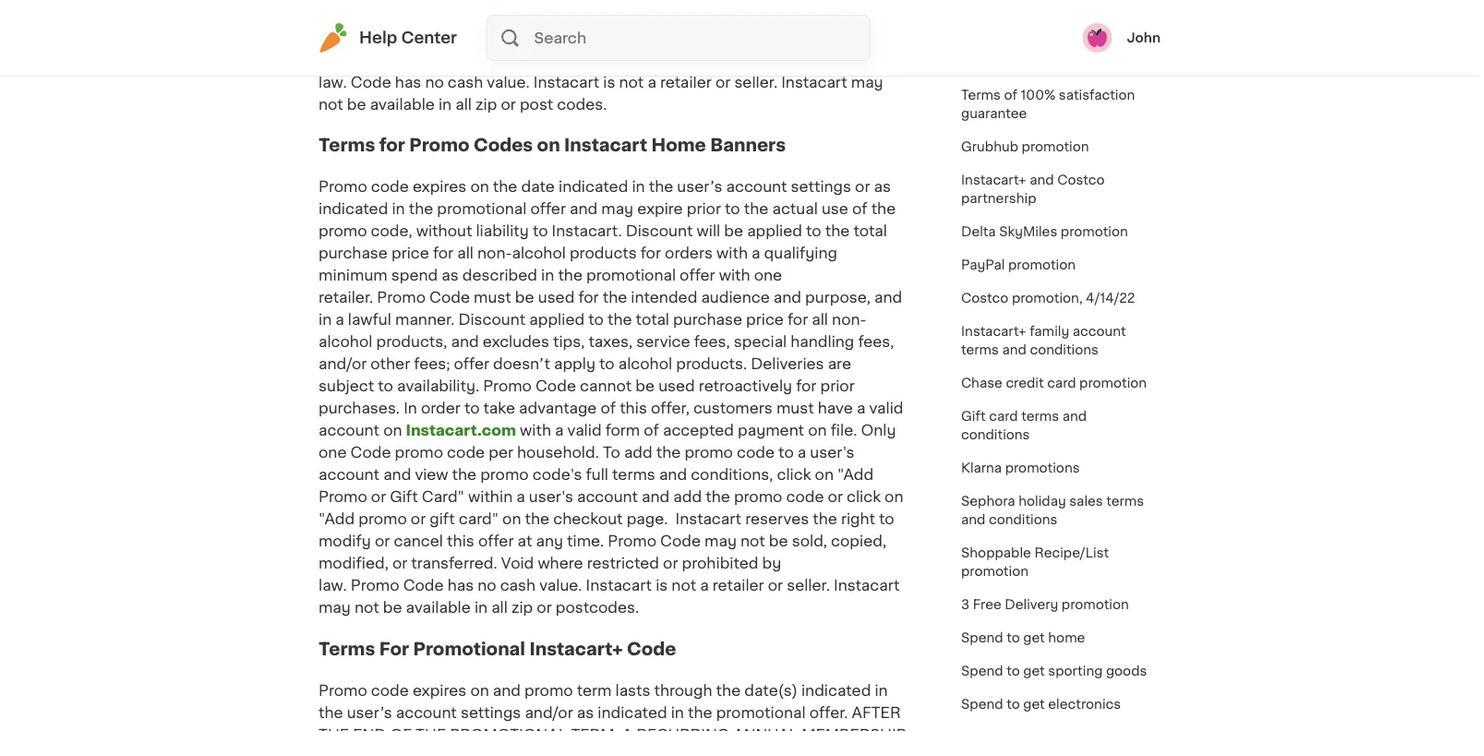 Task type: locate. For each thing, give the bounding box(es) containing it.
0 vertical spatial purchase
[[319, 246, 388, 261]]

Search search field
[[533, 16, 870, 60]]

0 vertical spatial price
[[392, 246, 429, 261]]

must
[[474, 290, 511, 305], [777, 401, 814, 416]]

1 expires from the top
[[413, 180, 467, 194]]

code inside promo code expires on and promo term lasts through the date(s) indicated in the user's account settings and/or as indicated in the promotional offer. after the end of the promotional term, a recurring annual membersh
[[371, 683, 409, 698]]

order
[[421, 401, 461, 416]]

1 vertical spatial gift
[[390, 490, 418, 505]]

alcohol down lawful
[[319, 335, 373, 350]]

this up form
[[620, 401, 647, 416]]

0 vertical spatial all
[[457, 246, 474, 261]]

code
[[627, 641, 677, 658]]

instacart.com link
[[406, 423, 516, 438]]

apply
[[554, 357, 596, 372]]

0 vertical spatial prior
[[687, 202, 721, 217]]

fees;
[[414, 357, 450, 372]]

promo up minimum
[[319, 224, 367, 239]]

with down advantage
[[520, 423, 551, 438]]

0 horizontal spatial this
[[447, 534, 475, 549]]

alcohol down liability
[[512, 246, 566, 261]]

as
[[874, 180, 891, 194], [442, 268, 459, 283], [577, 706, 594, 720]]

1 horizontal spatial fees,
[[858, 335, 895, 350]]

0 horizontal spatial price
[[392, 246, 429, 261]]

products,
[[376, 335, 447, 350]]

chase
[[961, 377, 1003, 390]]

promo up modify
[[319, 490, 367, 505]]

0 vertical spatial user's
[[810, 446, 855, 460]]

holiday
[[1019, 495, 1066, 508]]

sephora holiday sales terms and conditions link
[[950, 485, 1161, 537]]

get down the spend to get sporting goods
[[1024, 698, 1045, 711]]

a
[[752, 246, 761, 261], [336, 313, 344, 327], [857, 401, 866, 416], [555, 423, 564, 438], [798, 446, 807, 460], [517, 490, 525, 505], [700, 579, 709, 593]]

on down file.
[[815, 468, 834, 483]]

user's down file.
[[810, 446, 855, 460]]

advantage
[[519, 401, 597, 416]]

promo up end
[[319, 683, 367, 698]]

skymiles
[[999, 225, 1058, 238]]

applied up the tips,
[[530, 313, 585, 327]]

1 horizontal spatial promotional
[[587, 268, 676, 283]]

alcohol down service on the left
[[619, 357, 673, 372]]

2 vertical spatial as
[[577, 706, 594, 720]]

indicated up a
[[598, 706, 667, 720]]

0 horizontal spatial all
[[457, 246, 474, 261]]

be down described
[[515, 290, 534, 305]]

0 vertical spatial must
[[474, 290, 511, 305]]

spend for spend to get sporting goods
[[961, 665, 1004, 678]]

only
[[861, 423, 896, 438]]

user avatar image
[[1083, 23, 1112, 53]]

terms inside promotion codes terms and conditions
[[1076, 37, 1114, 50]]

promo inside promo code expires on the date indicated in the user's account settings or as indicated in the promotional offer and may expire prior to the actual use of the promo code, without liability to instacart. discount will be applied to the total purchase price for all non-alcohol products for orders with a qualifying minimum spend as described in the promotional offer with one retailer. promo code must be used for the intended audience and purpose, and in a lawful manner. discount applied to the total purchase price for all non- alcohol products, and excludes tips, taxes, service fees, special handling fees, and/or other fees; offer doesn't apply to alcohol products. deliveries are subject to availability. promo code cannot be used retroactively for prior purchases. in order to take advantage of this offer, customers must have a valid account on
[[319, 180, 367, 194]]

purchase up minimum
[[319, 246, 388, 261]]

terms inside terms of 100% satisfaction guarantee
[[961, 89, 1001, 102]]

may up prohibited
[[705, 534, 737, 549]]

get for electronics
[[1024, 698, 1045, 711]]

3 free delivery promotion link
[[950, 588, 1140, 622]]

and inside gift card terms and conditions
[[1063, 410, 1087, 423]]

delta skymiles promotion
[[961, 225, 1128, 238]]

0 vertical spatial discount
[[626, 224, 693, 239]]

3 get from the top
[[1024, 698, 1045, 711]]

2 spend from the top
[[961, 665, 1004, 678]]

orders
[[665, 246, 713, 261]]

instacart+ up partnership
[[961, 174, 1027, 187]]

delta skymiles promotion link
[[950, 215, 1140, 248]]

instacart+ for partnership
[[961, 174, 1027, 187]]

have
[[818, 401, 853, 416]]

add
[[624, 446, 653, 460], [674, 490, 702, 505]]

account inside instacart+ family account terms and conditions
[[1073, 325, 1126, 338]]

1 horizontal spatial valid
[[870, 401, 904, 416]]

gift card terms and conditions link
[[950, 400, 1161, 452]]

0 horizontal spatial user's
[[347, 706, 392, 720]]

1 vertical spatial instacart+
[[961, 325, 1027, 338]]

spend to get home link
[[950, 622, 1097, 655]]

0 horizontal spatial add
[[624, 446, 653, 460]]

"add up right
[[838, 468, 874, 483]]

has
[[448, 579, 474, 593]]

3 free delivery promotion
[[961, 598, 1129, 611]]

sales
[[1070, 495, 1103, 508]]

and inside instacart+ and costco partnership
[[1030, 174, 1054, 187]]

1 vertical spatial card
[[989, 410, 1018, 423]]

1 horizontal spatial non-
[[832, 313, 867, 327]]

1 vertical spatial get
[[1024, 665, 1045, 678]]

this inside with a valid form of accepted payment on file. only one code promo code per household. to add the promo code to a user's account and view the promo code's full terms and conditions, click on "add promo or gift card" within a user's account and add the promo code or click on "add promo or gift card" on the checkout page.  instacart reserves the right to modify or cancel this offer at any time. promo code may not be sold, copied, modified, or transferred. void where restricted or prohibited by law. promo code has no cash value. instacart is not a retailer or seller. instacart may not be available in all zip or postcodes.
[[447, 534, 475, 549]]

card right "credit"
[[1048, 377, 1076, 390]]

to right right
[[879, 512, 895, 527]]

1 horizontal spatial click
[[847, 490, 881, 505]]

goods
[[1106, 665, 1147, 678]]

and inside instacart+ family account terms and conditions
[[1003, 344, 1027, 357]]

cash
[[500, 579, 536, 593]]

costco promotion, 4/14/22
[[961, 292, 1135, 305]]

subject
[[319, 379, 374, 394]]

1 horizontal spatial not
[[672, 579, 697, 593]]

price up special
[[746, 313, 784, 327]]

terms
[[961, 89, 1001, 102], [319, 137, 375, 154], [319, 641, 375, 658]]

for
[[379, 137, 405, 154], [433, 246, 454, 261], [641, 246, 661, 261], [579, 290, 599, 305], [788, 313, 808, 327], [796, 379, 817, 394]]

1 vertical spatial alcohol
[[319, 335, 373, 350]]

file.
[[831, 423, 857, 438]]

terms right sales
[[1107, 495, 1144, 508]]

of down cannot
[[601, 401, 616, 416]]

klarna promotions
[[961, 462, 1080, 475]]

to left the actual
[[725, 202, 740, 217]]

conditions down the "promotion"
[[961, 55, 1030, 68]]

purchase down audience
[[673, 313, 743, 327]]

code's
[[533, 468, 582, 483]]

add up "page.  instacart"
[[674, 490, 702, 505]]

or inside promo code expires on the date indicated in the user's account settings or as indicated in the promotional offer and may expire prior to the actual use of the promo code, without liability to instacart. discount will be applied to the total purchase price for all non-alcohol products for orders with a qualifying minimum spend as described in the promotional offer with one retailer. promo code must be used for the intended audience and purpose, and in a lawful manner. discount applied to the total purchase price for all non- alcohol products, and excludes tips, taxes, service fees, special handling fees, and/or other fees; offer doesn't apply to alcohol products. deliveries are subject to availability. promo code cannot be used retroactively for prior purchases. in order to take advantage of this offer, customers must have a valid account on
[[855, 180, 870, 194]]

klarna
[[961, 462, 1002, 475]]

1 vertical spatial purchase
[[673, 313, 743, 327]]

with down "will"
[[717, 246, 748, 261]]

promo inside with a valid form of accepted payment on file. only one code promo code per household. to add the promo code to a user's account and view the promo code's full terms and conditions, click on "add promo or gift card" within a user's account and add the promo code or click on "add promo or gift card" on the checkout page.  instacart reserves the right to modify or cancel this offer at any time. promo code may not be sold, copied, modified, or transferred. void where restricted or prohibited by law. promo code has no cash value. instacart is not a retailer or seller. instacart may not be available in all zip or postcodes.
[[319, 490, 367, 505]]

annual
[[734, 728, 798, 731]]

1 horizontal spatial gift
[[961, 410, 986, 423]]

1 vertical spatial prior
[[821, 379, 855, 394]]

code up the code, at left
[[371, 180, 409, 194]]

1 horizontal spatial settings
[[791, 180, 852, 194]]

0 horizontal spatial settings
[[461, 706, 521, 720]]

banners
[[710, 137, 786, 154]]

minimum
[[319, 268, 388, 283]]

1 spend from the top
[[961, 632, 1004, 645]]

gift down view
[[390, 490, 418, 505]]

be
[[724, 224, 744, 239], [515, 290, 534, 305], [636, 379, 655, 394], [769, 534, 788, 549], [383, 601, 402, 616]]

and/or inside promo code expires on the date indicated in the user's account settings or as indicated in the promotional offer and may expire prior to the actual use of the promo code, without liability to instacart. discount will be applied to the total purchase price for all non-alcohol products for orders with a qualifying minimum spend as described in the promotional offer with one retailer. promo code must be used for the intended audience and purpose, and in a lawful manner. discount applied to the total purchase price for all non- alcohol products, and excludes tips, taxes, service fees, special handling fees, and/or other fees; offer doesn't apply to alcohol products. deliveries are subject to availability. promo code cannot be used retroactively for prior purchases. in order to take advantage of this offer, customers must have a valid account on
[[319, 357, 367, 372]]

1 vertical spatial expires
[[413, 683, 467, 698]]

and/or up the promotional on the bottom left of the page
[[525, 706, 573, 720]]

0 horizontal spatial gift
[[390, 490, 418, 505]]

the right of
[[416, 728, 446, 731]]

promo up within
[[480, 468, 529, 483]]

and/or up subject
[[319, 357, 367, 372]]

other
[[371, 357, 410, 372]]

products.
[[676, 357, 747, 372]]

a down 'payment'
[[798, 446, 807, 460]]

used up offer, at the bottom of the page
[[659, 379, 695, 394]]

0 horizontal spatial valid
[[568, 423, 602, 438]]

modified,
[[319, 556, 389, 571]]

of right form
[[644, 423, 659, 438]]

valid inside with a valid form of accepted payment on file. only one code promo code per household. to add the promo code to a user's account and view the promo code's full terms and conditions, click on "add promo or gift card" within a user's account and add the promo code or click on "add promo or gift card" on the checkout page.  instacart reserves the right to modify or cancel this offer at any time. promo code may not be sold, copied, modified, or transferred. void where restricted or prohibited by law. promo code has no cash value. instacart is not a retailer or seller. instacart may not be available in all zip or postcodes.
[[568, 423, 602, 438]]

the
[[493, 180, 518, 194], [649, 180, 674, 194], [409, 202, 433, 217], [744, 202, 769, 217], [872, 202, 896, 217], [825, 224, 850, 239], [558, 268, 583, 283], [603, 290, 627, 305], [608, 313, 632, 327], [656, 446, 681, 460], [452, 468, 477, 483], [706, 490, 730, 505], [525, 512, 550, 527], [813, 512, 838, 527], [716, 683, 741, 698], [319, 706, 343, 720], [688, 706, 713, 720]]

1 horizontal spatial user's
[[810, 446, 855, 460]]

1 horizontal spatial the
[[416, 728, 446, 731]]

costco inside instacart+ and costco partnership
[[1058, 174, 1105, 187]]

to up instacart.com
[[464, 401, 480, 416]]

instacart+ inside instacart+ and costco partnership
[[961, 174, 1027, 187]]

grubhub promotion link
[[950, 130, 1101, 163]]

0 horizontal spatial and/or
[[319, 357, 367, 372]]

1 vertical spatial user's
[[347, 706, 392, 720]]

shoppable recipe/list promotion link
[[950, 537, 1161, 588]]

promo up minimum
[[319, 180, 367, 194]]

0 horizontal spatial prior
[[687, 202, 721, 217]]

free
[[973, 598, 1002, 611]]

non- up described
[[478, 246, 512, 261]]

applied
[[747, 224, 803, 239], [530, 313, 585, 327]]

0 horizontal spatial non-
[[478, 246, 512, 261]]

promotion down delta skymiles promotion link
[[1009, 259, 1076, 272]]

instacart+ inside instacart+ family account terms and conditions
[[961, 325, 1027, 338]]

with up audience
[[719, 268, 750, 283]]

any
[[536, 534, 563, 549]]

0 vertical spatial non-
[[478, 246, 512, 261]]

instacart+ up the chase
[[961, 325, 1027, 338]]

promotional down 'products'
[[587, 268, 676, 283]]

and inside promotion codes terms and conditions
[[1117, 37, 1141, 50]]

delta
[[961, 225, 996, 238]]

instacart image
[[319, 23, 348, 53]]

click up right
[[847, 490, 881, 505]]

gift inside with a valid form of accepted payment on file. only one code promo code per household. to add the promo code to a user's account and view the promo code's full terms and conditions, click on "add promo or gift card" within a user's account and add the promo code or click on "add promo or gift card" on the checkout page.  instacart reserves the right to modify or cancel this offer at any time. promo code may not be sold, copied, modified, or transferred. void where restricted or prohibited by law. promo code has no cash value. instacart is not a retailer or seller. instacart may not be available in all zip or postcodes.
[[390, 490, 418, 505]]

0 vertical spatial add
[[624, 446, 653, 460]]

1 horizontal spatial may
[[602, 202, 634, 217]]

promotion down shoppable
[[961, 565, 1029, 578]]

non- down purpose,
[[832, 313, 867, 327]]

checkout
[[553, 512, 623, 527]]

retroactively
[[699, 379, 793, 394]]

fees, right handling
[[858, 335, 895, 350]]

1 vertical spatial add
[[674, 490, 702, 505]]

recurring
[[637, 728, 730, 731]]

0 horizontal spatial click
[[777, 468, 811, 483]]

2 get from the top
[[1024, 665, 1045, 678]]

used up the tips,
[[538, 290, 575, 305]]

purchases.
[[319, 401, 400, 416]]

0 vertical spatial promotional
[[437, 202, 527, 217]]

tips,
[[553, 335, 585, 350]]

settings inside promo code expires on and promo term lasts through the date(s) indicated in the user's account settings and/or as indicated in the promotional offer. after the end of the promotional term, a recurring annual membersh
[[461, 706, 521, 720]]

a up one
[[752, 246, 761, 261]]

promotion inside shoppable recipe/list promotion
[[961, 565, 1029, 578]]

account down full
[[577, 490, 638, 505]]

expires inside promo code expires on the date indicated in the user's account settings or as indicated in the promotional offer and may expire prior to the actual use of the promo code, without liability to instacart. discount will be applied to the total purchase price for all non-alcohol products for orders with a qualifying minimum spend as described in the promotional offer with one retailer. promo code must be used for the intended audience and purpose, and in a lawful manner. discount applied to the total purchase price for all non- alcohol products, and excludes tips, taxes, service fees, special handling fees, and/or other fees; offer doesn't apply to alcohol products. deliveries are subject to availability. promo code cannot be used retroactively for prior purchases. in order to take advantage of this offer, customers must have a valid account on
[[413, 180, 467, 194]]

2 horizontal spatial as
[[874, 180, 891, 194]]

1 vertical spatial not
[[672, 579, 697, 593]]

0 vertical spatial card
[[1048, 377, 1076, 390]]

terms for promotional instacart+ code
[[319, 641, 677, 658]]

0 horizontal spatial applied
[[530, 313, 585, 327]]

0 vertical spatial gift
[[961, 410, 986, 423]]

0 vertical spatial get
[[1024, 632, 1045, 645]]

expires inside promo code expires on and promo term lasts through the date(s) indicated in the user's account settings and/or as indicated in the promotional offer. after the end of the promotional term, a recurring annual membersh
[[413, 683, 467, 698]]

2 the from the left
[[416, 728, 446, 731]]

of
[[390, 728, 412, 731]]

law. promo code
[[319, 579, 444, 593]]

2 horizontal spatial promotional
[[716, 706, 806, 720]]

2 horizontal spatial not
[[741, 534, 765, 549]]

2 expires from the top
[[413, 683, 467, 698]]

grubhub promotion
[[961, 140, 1089, 153]]

user's up "will"
[[677, 180, 723, 194]]

instacart
[[564, 137, 648, 154], [586, 579, 652, 593], [834, 579, 900, 593]]

card inside gift card terms and conditions
[[989, 410, 1018, 423]]

to down 'payment'
[[779, 446, 794, 460]]

2 vertical spatial terms
[[319, 641, 375, 658]]

1 vertical spatial "add
[[319, 512, 355, 527]]

discount up excludes
[[458, 313, 526, 327]]

2 vertical spatial get
[[1024, 698, 1045, 711]]

0 vertical spatial user's
[[677, 180, 723, 194]]

promotional inside promo code expires on and promo term lasts through the date(s) indicated in the user's account settings and/or as indicated in the promotional offer. after the end of the promotional term, a recurring annual membersh
[[716, 706, 806, 720]]

not
[[741, 534, 765, 549], [672, 579, 697, 593], [355, 601, 379, 616]]

0 vertical spatial instacart+
[[961, 174, 1027, 187]]

grubhub
[[961, 140, 1019, 153]]

user's up end
[[347, 706, 392, 720]]

1 horizontal spatial applied
[[747, 224, 803, 239]]

0 vertical spatial terms
[[961, 89, 1001, 102]]

code
[[371, 180, 409, 194], [737, 446, 775, 460], [786, 490, 824, 505], [371, 683, 409, 698]]

click up reserves
[[777, 468, 811, 483]]

excludes
[[483, 335, 549, 350]]

1 horizontal spatial alcohol
[[512, 246, 566, 261]]

get
[[1024, 632, 1045, 645], [1024, 665, 1045, 678], [1024, 698, 1045, 711]]

code up of
[[371, 683, 409, 698]]

spend for spend to get home
[[961, 632, 1004, 645]]

1 get from the top
[[1024, 632, 1045, 645]]

spend
[[961, 632, 1004, 645], [961, 665, 1004, 678], [961, 698, 1004, 711]]

promo code expires on and promo term lasts through the date(s) indicated in the user's account settings and/or as indicated in the promotional offer. after the end of the promotional term, a recurring annual membersh
[[319, 683, 907, 731]]

1 horizontal spatial this
[[620, 401, 647, 416]]

100%
[[1021, 89, 1056, 102]]

0 vertical spatial spend
[[961, 632, 1004, 645]]

1 vertical spatial and/or
[[525, 706, 573, 720]]

instacart+ up term
[[530, 641, 623, 658]]

1 vertical spatial as
[[442, 268, 459, 283]]

3 spend from the top
[[961, 698, 1004, 711]]

0 horizontal spatial discount
[[458, 313, 526, 327]]

codes
[[474, 137, 533, 154]]

not up by
[[741, 534, 765, 549]]

help center link
[[319, 23, 457, 53]]

end
[[353, 728, 386, 731]]

one
[[754, 268, 782, 283]]

2 vertical spatial all
[[492, 601, 508, 616]]

0 vertical spatial costco
[[1058, 174, 1105, 187]]

1 horizontal spatial costco
[[1058, 174, 1105, 187]]

promo left codes at top left
[[409, 137, 470, 154]]

0 horizontal spatial promotional
[[437, 202, 527, 217]]

all down the without
[[457, 246, 474, 261]]

terms inside instacart+ family account terms and conditions
[[961, 344, 999, 357]]

1 horizontal spatial all
[[492, 601, 508, 616]]

1 vertical spatial terms
[[319, 137, 375, 154]]

must down described
[[474, 290, 511, 305]]

to inside spend to get home link
[[1007, 632, 1020, 645]]

terms inside with a valid form of accepted payment on file. only one code promo code per household. to add the promo code to a user's account and view the promo code's full terms and conditions, click on "add promo or gift card" within a user's account and add the promo code or click on "add promo or gift card" on the checkout page.  instacart reserves the right to modify or cancel this offer at any time. promo code may not be sold, copied, modified, or transferred. void where restricted or prohibited by law. promo code has no cash value. instacart is not a retailer or seller. instacart may not be available in all zip or postcodes.
[[612, 468, 656, 483]]

0 vertical spatial may
[[602, 202, 634, 217]]

1 vertical spatial settings
[[461, 706, 521, 720]]

on down promotional
[[470, 683, 489, 698]]

conditions inside gift card terms and conditions
[[961, 429, 1030, 441]]

offer inside with a valid form of accepted payment on file. only one code promo code per household. to add the promo code to a user's account and view the promo code's full terms and conditions, click on "add promo or gift card" within a user's account and add the promo code or click on "add promo or gift card" on the checkout page.  instacart reserves the right to modify or cancel this offer at any time. promo code may not be sold, copied, modified, or transferred. void where restricted or prohibited by law. promo code has no cash value. instacart is not a retailer or seller. instacart may not be available in all zip or postcodes.
[[478, 534, 514, 549]]

price up spend
[[392, 246, 429, 261]]

2 horizontal spatial alcohol
[[619, 357, 673, 372]]

with inside with a valid form of accepted payment on file. only one code promo code per household. to add the promo code to a user's account and view the promo code's full terms and conditions, click on "add promo or gift card" within a user's account and add the promo code or click on "add promo or gift card" on the checkout page.  instacart reserves the right to modify or cancel this offer at any time. promo code may not be sold, copied, modified, or transferred. void where restricted or prohibited by law. promo code has no cash value. instacart is not a retailer or seller. instacart may not be available in all zip or postcodes.
[[520, 423, 551, 438]]

0 vertical spatial settings
[[791, 180, 852, 194]]

not down 'law. promo code' at bottom left
[[355, 601, 379, 616]]

1 vertical spatial may
[[705, 534, 737, 549]]

0 horizontal spatial user's
[[529, 490, 573, 505]]

terms right full
[[612, 468, 656, 483]]

0 vertical spatial and/or
[[319, 357, 367, 372]]

conditions up klarna in the bottom of the page
[[961, 429, 1030, 441]]

alcohol
[[512, 246, 566, 261], [319, 335, 373, 350], [619, 357, 673, 372]]

1 the from the left
[[319, 728, 349, 731]]

terms up the chase
[[961, 344, 999, 357]]

1 vertical spatial user's
[[529, 490, 573, 505]]

and inside promo code expires on and promo term lasts through the date(s) indicated in the user's account settings and/or as indicated in the promotional offer. after the end of the promotional term, a recurring annual membersh
[[493, 683, 521, 698]]

0 horizontal spatial used
[[538, 290, 575, 305]]

offer down card"
[[478, 534, 514, 549]]

the
[[319, 728, 349, 731], [416, 728, 446, 731]]

to down the spend to get sporting goods
[[1007, 698, 1020, 711]]

1 vertical spatial applied
[[530, 313, 585, 327]]

promotions
[[1006, 462, 1080, 475]]

this
[[620, 401, 647, 416], [447, 534, 475, 549]]

1 vertical spatial this
[[447, 534, 475, 549]]

1 horizontal spatial used
[[659, 379, 695, 394]]

add down form
[[624, 446, 653, 460]]

retailer. promo code
[[319, 290, 470, 305]]

promotion down terms of 100% satisfaction guarantee link
[[1022, 140, 1089, 153]]

2 vertical spatial spend
[[961, 698, 1004, 711]]

promotional
[[437, 202, 527, 217], [587, 268, 676, 283], [716, 706, 806, 720]]

of
[[1004, 89, 1018, 102], [852, 202, 868, 217], [601, 401, 616, 416], [644, 423, 659, 438]]

to down spend to get home
[[1007, 665, 1020, 678]]

may down modified,
[[319, 601, 351, 616]]

1 vertical spatial non-
[[832, 313, 867, 327]]



Task type: vqa. For each thing, say whether or not it's contained in the screenshot.
Instacart ICON
yes



Task type: describe. For each thing, give the bounding box(es) containing it.
on left file.
[[808, 423, 827, 438]]

within
[[468, 490, 513, 505]]

doesn't
[[493, 357, 550, 372]]

instacart+ for terms
[[961, 325, 1027, 338]]

2 fees, from the left
[[858, 335, 895, 350]]

for up the code, at left
[[379, 137, 405, 154]]

code up reserves
[[786, 490, 824, 505]]

instacart down restricted
[[586, 579, 652, 593]]

modify
[[319, 534, 371, 549]]

on up "copied,"
[[885, 490, 904, 505]]

1 vertical spatial discount
[[458, 313, 526, 327]]

john
[[1127, 31, 1161, 44]]

user's inside promo code expires on and promo term lasts through the date(s) indicated in the user's account settings and/or as indicated in the promotional offer. after the end of the promotional term, a recurring annual membersh
[[347, 706, 392, 720]]

gift inside gift card terms and conditions
[[961, 410, 986, 423]]

2 vertical spatial instacart+
[[530, 641, 623, 658]]

on up one code promo
[[383, 423, 402, 438]]

user's inside promo code expires on the date indicated in the user's account settings or as indicated in the promotional offer and may expire prior to the actual use of the promo code, without liability to instacart. discount will be applied to the total purchase price for all non-alcohol products for orders with a qualifying minimum spend as described in the promotional offer with one retailer. promo code must be used for the intended audience and purpose, and in a lawful manner. discount applied to the total purchase price for all non- alcohol products, and excludes tips, taxes, service fees, special handling fees, and/or other fees; offer doesn't apply to alcohol products. deliveries are subject to availability. promo code cannot be used retroactively for prior purchases. in order to take advantage of this offer, customers must have a valid account on
[[677, 180, 723, 194]]

account down banners on the top
[[726, 180, 787, 194]]

2 horizontal spatial all
[[812, 313, 828, 327]]

credit
[[1006, 377, 1044, 390]]

family
[[1030, 325, 1070, 338]]

0 vertical spatial not
[[741, 534, 765, 549]]

no
[[478, 579, 497, 593]]

delivery
[[1005, 598, 1059, 611]]

all inside with a valid form of accepted payment on file. only one code promo code per household. to add the promo code to a user's account and view the promo code's full terms and conditions, click on "add promo or gift card" within a user's account and add the promo code or click on "add promo or gift card" on the checkout page.  instacart reserves the right to modify or cancel this offer at any time. promo code may not be sold, copied, modified, or transferred. void where restricted or prohibited by law. promo code has no cash value. instacart is not a retailer or seller. instacart may not be available in all zip or postcodes.
[[492, 601, 508, 616]]

postcodes.
[[556, 601, 639, 616]]

terms inside sephora holiday sales terms and conditions
[[1107, 495, 1144, 508]]

and inside sephora holiday sales terms and conditions
[[961, 514, 986, 526]]

prohibited
[[682, 556, 759, 571]]

conditions,
[[691, 468, 773, 483]]

to up cannot
[[599, 357, 615, 372]]

a
[[622, 728, 633, 731]]

a down prohibited
[[700, 579, 709, 593]]

gift card terms and conditions
[[961, 410, 1087, 441]]

to inside the spend to get sporting goods link
[[1007, 665, 1020, 678]]

on up at on the bottom left of the page
[[503, 512, 521, 527]]

promotional
[[450, 728, 567, 731]]

1 horizontal spatial add
[[674, 490, 702, 505]]

a right have
[[857, 401, 866, 416]]

in up the code, at left
[[392, 202, 405, 217]]

promo inside promo code expires on the date indicated in the user's account settings or as indicated in the promotional offer and may expire prior to the actual use of the promo code, without liability to instacart. discount will be applied to the total purchase price for all non-alcohol products for orders with a qualifying minimum spend as described in the promotional offer with one retailer. promo code must be used for the intended audience and purpose, and in a lawful manner. discount applied to the total purchase price for all non- alcohol products, and excludes tips, taxes, service fees, special handling fees, and/or other fees; offer doesn't apply to alcohol products. deliveries are subject to availability. promo code cannot be used retroactively for prior purchases. in order to take advantage of this offer, customers must have a valid account on
[[319, 224, 367, 239]]

promo up "cancel"
[[359, 512, 407, 527]]

1 fees, from the left
[[694, 335, 730, 350]]

qualifying
[[764, 246, 838, 261]]

satisfaction
[[1059, 89, 1135, 102]]

indicated up offer.
[[802, 683, 871, 698]]

date(s)
[[745, 683, 798, 698]]

promo down 'accepted' in the bottom left of the page
[[685, 446, 733, 460]]

special
[[734, 335, 787, 350]]

promotion,
[[1012, 292, 1083, 305]]

on up date
[[537, 137, 560, 154]]

availability. promo code
[[397, 379, 576, 394]]

2 vertical spatial alcohol
[[619, 357, 673, 372]]

take
[[484, 401, 515, 416]]

terms for terms of 100% satisfaction guarantee
[[961, 89, 1001, 102]]

spend to get electronics link
[[950, 688, 1132, 721]]

1 vertical spatial must
[[777, 401, 814, 416]]

account down the 'purchases.'
[[319, 423, 380, 438]]

electronics
[[1049, 698, 1121, 711]]

accepted
[[663, 423, 734, 438]]

instacart.com
[[406, 423, 516, 438]]

in up recurring
[[671, 706, 684, 720]]

spend to get electronics
[[961, 698, 1121, 711]]

paypal promotion link
[[950, 248, 1087, 282]]

at
[[518, 534, 532, 549]]

as inside promo code expires on and promo term lasts through the date(s) indicated in the user's account settings and/or as indicated in the promotional offer. after the end of the promotional term, a recurring annual membersh
[[577, 706, 594, 720]]

for down deliveries
[[796, 379, 817, 394]]

on down codes at top left
[[470, 180, 489, 194]]

1 vertical spatial promotional
[[587, 268, 676, 283]]

are
[[828, 357, 852, 372]]

terms inside gift card terms and conditions
[[1022, 410, 1059, 423]]

in left lawful
[[319, 313, 332, 327]]

center
[[401, 30, 457, 46]]

available
[[406, 601, 471, 616]]

time. promo code
[[567, 534, 701, 549]]

be down 'law. promo code' at bottom left
[[383, 601, 402, 616]]

to right liability
[[533, 224, 548, 239]]

will
[[697, 224, 721, 239]]

1 horizontal spatial "add
[[838, 468, 874, 483]]

offer.
[[810, 706, 848, 720]]

a right within
[[517, 490, 525, 505]]

with a valid form of accepted payment on file. only one code promo code per household. to add the promo code to a user's account and view the promo code's full terms and conditions, click on "add promo or gift card" within a user's account and add the promo code or click on "add promo or gift card" on the checkout page.  instacart reserves the right to modify or cancel this offer at any time. promo code may not be sold, copied, modified, or transferred. void where restricted or prohibited by law. promo code has no cash value. instacart is not a retailer or seller. instacart may not be available in all zip or postcodes.
[[319, 423, 904, 616]]

costco promotion, 4/14/22 link
[[950, 282, 1147, 315]]

service
[[637, 335, 690, 350]]

terms for terms for promotional instacart+ code
[[319, 641, 375, 658]]

card"
[[459, 512, 499, 527]]

promotion down 'instacart+ family account terms and conditions' link
[[1080, 377, 1147, 390]]

after
[[852, 706, 901, 720]]

terms of 100% satisfaction guarantee link
[[950, 79, 1161, 130]]

4/14/22
[[1086, 292, 1135, 305]]

to down "other"
[[378, 379, 393, 394]]

of right use
[[852, 202, 868, 217]]

a down advantage
[[555, 423, 564, 438]]

1 horizontal spatial discount
[[626, 224, 693, 239]]

promo up reserves
[[734, 490, 783, 505]]

and/or inside promo code expires on and promo term lasts through the date(s) indicated in the user's account settings and/or as indicated in the promotional offer. after the end of the promotional term, a recurring annual membersh
[[525, 706, 573, 720]]

in inside with a valid form of accepted payment on file. only one code promo code per household. to add the promo code to a user's account and view the promo code's full terms and conditions, click on "add promo or gift card" within a user's account and add the promo code or click on "add promo or gift card" on the checkout page.  instacart reserves the right to modify or cancel this offer at any time. promo code may not be sold, copied, modified, or transferred. void where restricted or prohibited by law. promo code has no cash value. instacart is not a retailer or seller. instacart may not be available in all zip or postcodes.
[[475, 601, 488, 616]]

of inside with a valid form of accepted payment on file. only one code promo code per household. to add the promo code to a user's account and view the promo code's full terms and conditions, click on "add promo or gift card" within a user's account and add the promo code or click on "add promo or gift card" on the checkout page.  instacart reserves the right to modify or cancel this offer at any time. promo code may not be sold, copied, modified, or transferred. void where restricted or prohibited by law. promo code has no cash value. instacart is not a retailer or seller. instacart may not be available in all zip or postcodes.
[[644, 423, 659, 438]]

conditions inside instacart+ family account terms and conditions
[[1030, 344, 1099, 357]]

1 vertical spatial click
[[847, 490, 881, 505]]

help
[[359, 30, 397, 46]]

klarna promotions link
[[950, 452, 1091, 485]]

sporting
[[1049, 665, 1103, 678]]

conditions inside sephora holiday sales terms and conditions
[[989, 514, 1058, 526]]

for up handling
[[788, 313, 808, 327]]

products
[[570, 246, 637, 261]]

on inside promo code expires on and promo term lasts through the date(s) indicated in the user's account settings and/or as indicated in the promotional offer. after the end of the promotional term, a recurring annual membersh
[[470, 683, 489, 698]]

1 vertical spatial with
[[719, 268, 750, 283]]

to up "taxes,"
[[589, 313, 604, 327]]

get for sporting
[[1024, 665, 1045, 678]]

terms for terms for promo codes on instacart home banners
[[319, 137, 375, 154]]

card"
[[422, 490, 465, 505]]

for left orders
[[641, 246, 661, 261]]

code per
[[447, 446, 513, 460]]

account inside promo code expires on and promo term lasts through the date(s) indicated in the user's account settings and/or as indicated in the promotional offer. after the end of the promotional term, a recurring annual membersh
[[396, 706, 457, 720]]

to inside spend to get electronics link
[[1007, 698, 1020, 711]]

1 horizontal spatial purchase
[[673, 313, 743, 327]]

offer up 'availability. promo code'
[[454, 357, 489, 372]]

shoppable recipe/list promotion
[[961, 547, 1109, 578]]

for down 'products'
[[579, 290, 599, 305]]

for down the without
[[433, 246, 454, 261]]

in right described
[[541, 268, 554, 283]]

0 vertical spatial alcohol
[[512, 246, 566, 261]]

1 horizontal spatial prior
[[821, 379, 855, 394]]

expires for settings
[[413, 683, 467, 698]]

be up offer, at the bottom of the page
[[636, 379, 655, 394]]

guarantee
[[961, 107, 1027, 120]]

use
[[822, 202, 849, 217]]

0 vertical spatial with
[[717, 246, 748, 261]]

lasts
[[616, 683, 651, 698]]

through
[[654, 683, 713, 698]]

promotion codes terms and conditions
[[961, 37, 1141, 68]]

expires for the
[[413, 180, 467, 194]]

1 horizontal spatial card
[[1048, 377, 1076, 390]]

2 horizontal spatial may
[[705, 534, 737, 549]]

0 horizontal spatial purchase
[[319, 246, 388, 261]]

instacart+ family account terms and conditions link
[[950, 315, 1161, 367]]

shoppable
[[961, 547, 1032, 560]]

transferred.
[[411, 556, 497, 571]]

may inside promo code expires on the date indicated in the user's account settings or as indicated in the promotional offer and may expire prior to the actual use of the promo code, without liability to instacart. discount will be applied to the total purchase price for all non-alcohol products for orders with a qualifying minimum spend as described in the promotional offer with one retailer. promo code must be used for the intended audience and purpose, and in a lawful manner. discount applied to the total purchase price for all non- alcohol products, and excludes tips, taxes, service fees, special handling fees, and/or other fees; offer doesn't apply to alcohol products. deliveries are subject to availability. promo code cannot be used retroactively for prior purchases. in order to take advantage of this offer, customers must have a valid account on
[[602, 202, 634, 217]]

instacart+ and costco partnership
[[961, 174, 1105, 205]]

lawful
[[348, 313, 392, 327]]

code down 'payment'
[[737, 446, 775, 460]]

0 vertical spatial as
[[874, 180, 891, 194]]

liability
[[476, 224, 529, 239]]

seller.
[[787, 579, 830, 593]]

code inside promo code expires on the date indicated in the user's account settings or as indicated in the promotional offer and may expire prior to the actual use of the promo code, without liability to instacart. discount will be applied to the total purchase price for all non-alcohol products for orders with a qualifying minimum spend as described in the promotional offer with one retailer. promo code must be used for the intended audience and purpose, and in a lawful manner. discount applied to the total purchase price for all non- alcohol products, and excludes tips, taxes, service fees, special handling fees, and/or other fees; offer doesn't apply to alcohol products. deliveries are subject to availability. promo code cannot be used retroactively for prior purchases. in order to take advantage of this offer, customers must have a valid account on
[[371, 180, 409, 194]]

in
[[404, 401, 417, 416]]

paypal promotion
[[961, 259, 1076, 272]]

in up after in the right bottom of the page
[[875, 683, 888, 698]]

chase credit card promotion link
[[950, 367, 1158, 400]]

3
[[961, 598, 970, 611]]

purpose,
[[805, 290, 871, 305]]

reserves
[[745, 512, 809, 527]]

1 horizontal spatial total
[[854, 224, 887, 239]]

0 horizontal spatial not
[[355, 601, 379, 616]]

spend for spend to get electronics
[[961, 698, 1004, 711]]

indicated up instacart.
[[559, 180, 628, 194]]

instacart down "copied,"
[[834, 579, 900, 593]]

offer,
[[651, 401, 690, 416]]

0 vertical spatial applied
[[747, 224, 803, 239]]

0 vertical spatial used
[[538, 290, 575, 305]]

promo inside promo code expires on and promo term lasts through the date(s) indicated in the user's account settings and/or as indicated in the promotional offer. after the end of the promotional term, a recurring annual membersh
[[525, 683, 573, 698]]

settings inside promo code expires on the date indicated in the user's account settings or as indicated in the promotional offer and may expire prior to the actual use of the promo code, without liability to instacart. discount will be applied to the total purchase price for all non-alcohol products for orders with a qualifying minimum spend as described in the promotional offer with one retailer. promo code must be used for the intended audience and purpose, and in a lawful manner. discount applied to the total purchase price for all non- alcohol products, and excludes tips, taxes, service fees, special handling fees, and/or other fees; offer doesn't apply to alcohol products. deliveries are subject to availability. promo code cannot be used retroactively for prior purchases. in order to take advantage of this offer, customers must have a valid account on
[[791, 180, 852, 194]]

spend to get sporting goods
[[961, 665, 1147, 678]]

deliveries
[[751, 357, 824, 372]]

instacart left home
[[564, 137, 648, 154]]

promotion down instacart+ and costco partnership link
[[1061, 225, 1128, 238]]

sephora
[[961, 495, 1016, 508]]

taxes,
[[589, 335, 633, 350]]

indicated up the code, at left
[[319, 202, 388, 217]]

this inside promo code expires on the date indicated in the user's account settings or as indicated in the promotional offer and may expire prior to the actual use of the promo code, without liability to instacart. discount will be applied to the total purchase price for all non-alcohol products for orders with a qualifying minimum spend as described in the promotional offer with one retailer. promo code must be used for the intended audience and purpose, and in a lawful manner. discount applied to the total purchase price for all non- alcohol products, and excludes tips, taxes, service fees, special handling fees, and/or other fees; offer doesn't apply to alcohol products. deliveries are subject to availability. promo code cannot be used retroactively for prior purchases. in order to take advantage of this offer, customers must have a valid account on
[[620, 401, 647, 416]]

audience
[[701, 290, 770, 305]]

page.  instacart
[[627, 512, 742, 527]]

valid inside promo code expires on the date indicated in the user's account settings or as indicated in the promotional offer and may expire prior to the actual use of the promo code, without liability to instacart. discount will be applied to the total purchase price for all non-alcohol products for orders with a qualifying minimum spend as described in the promotional offer with one retailer. promo code must be used for the intended audience and purpose, and in a lawful manner. discount applied to the total purchase price for all non- alcohol products, and excludes tips, taxes, service fees, special handling fees, and/or other fees; offer doesn't apply to alcohol products. deliveries are subject to availability. promo code cannot be used retroactively for prior purchases. in order to take advantage of this offer, customers must have a valid account on
[[870, 401, 904, 416]]

2 vertical spatial may
[[319, 601, 351, 616]]

to up qualifying
[[806, 224, 822, 239]]

code,
[[371, 224, 413, 239]]

of inside terms of 100% satisfaction guarantee
[[1004, 89, 1018, 102]]

john link
[[1083, 23, 1161, 53]]

1 horizontal spatial price
[[746, 313, 784, 327]]

be down reserves
[[769, 534, 788, 549]]

offer down date
[[531, 202, 566, 217]]

conditions inside promotion codes terms and conditions
[[961, 55, 1030, 68]]

a left lawful
[[336, 313, 344, 327]]

account down one code promo
[[319, 468, 380, 483]]

be right "will"
[[724, 224, 744, 239]]

offer down orders
[[680, 268, 715, 283]]

partnership
[[961, 192, 1037, 205]]

0 horizontal spatial costco
[[961, 292, 1009, 305]]

promo inside promo code expires on and promo term lasts through the date(s) indicated in the user's account settings and/or as indicated in the promotional offer. after the end of the promotional term, a recurring annual membersh
[[319, 683, 367, 698]]

0 horizontal spatial total
[[636, 313, 670, 327]]

promotion up home
[[1062, 598, 1129, 611]]

get for home
[[1024, 632, 1045, 645]]

without
[[416, 224, 472, 239]]

in up expire
[[632, 180, 645, 194]]



